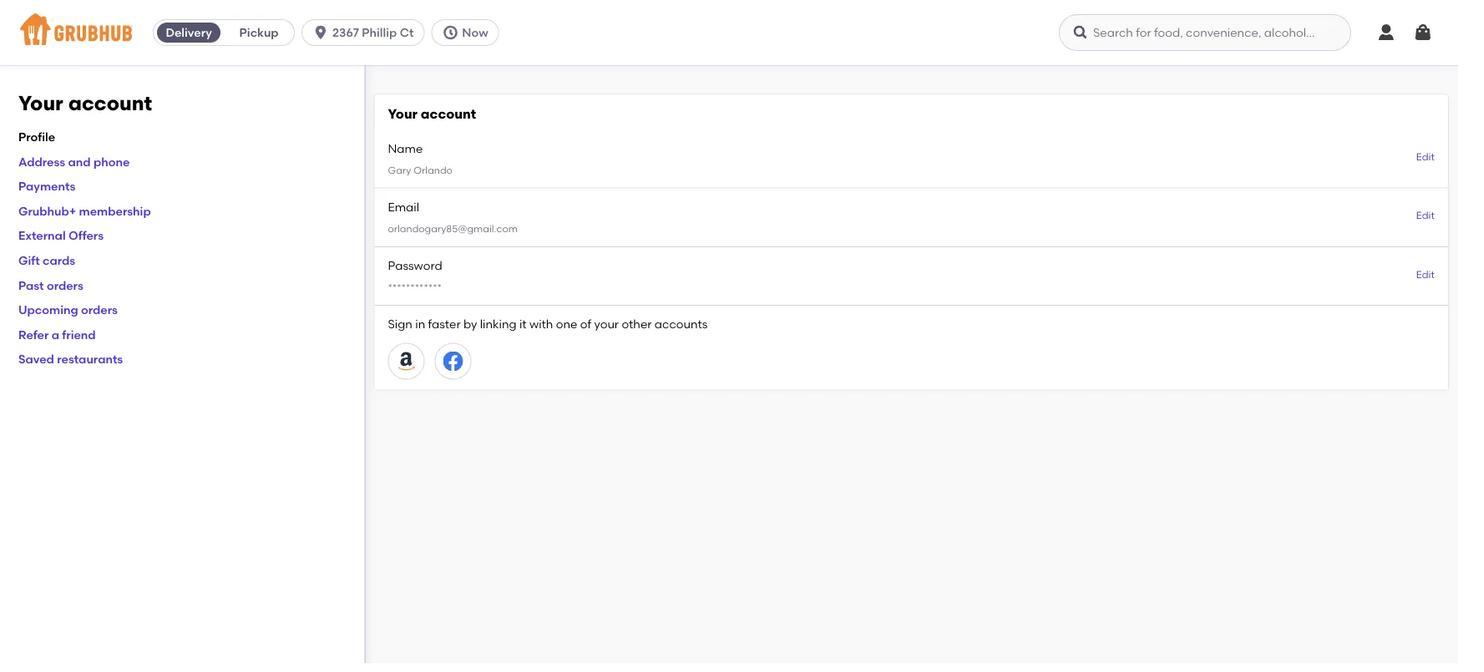 Task type: vqa. For each thing, say whether or not it's contained in the screenshot.
bottom Edit button
yes



Task type: locate. For each thing, give the bounding box(es) containing it.
1 vertical spatial edit
[[1416, 209, 1435, 221]]

sign in faster by linking it with one of your other accounts
[[388, 317, 708, 331]]

sign
[[388, 317, 413, 331]]

2 svg image from the left
[[442, 24, 459, 41]]

svg image
[[312, 24, 329, 41], [442, 24, 459, 41], [1072, 24, 1089, 41]]

grubhub+ membership link
[[18, 204, 151, 218]]

0 horizontal spatial your
[[18, 91, 63, 115]]

accounts
[[655, 317, 708, 331]]

offers
[[68, 229, 104, 243]]

edit
[[1416, 151, 1435, 163], [1416, 209, 1435, 221], [1416, 268, 1435, 280]]

1 edit button from the top
[[1416, 150, 1435, 164]]

your up profile
[[18, 91, 63, 115]]

payments link
[[18, 179, 75, 193]]

3 edit button from the top
[[1416, 267, 1435, 282]]

2 edit from the top
[[1416, 209, 1435, 221]]

account inside form
[[421, 106, 476, 122]]

pickup button
[[224, 19, 294, 46]]

account up name
[[421, 106, 476, 122]]

your account up and
[[18, 91, 152, 115]]

edit button for email
[[1416, 209, 1435, 223]]

1 horizontal spatial your account
[[388, 106, 476, 122]]

1 svg image from the left
[[312, 24, 329, 41]]

1 horizontal spatial your
[[388, 106, 418, 122]]

main navigation navigation
[[0, 0, 1458, 65]]

login with facebook image
[[443, 351, 463, 371]]

edit for email
[[1416, 209, 1435, 221]]

ct
[[400, 25, 414, 40]]

your inside your account form
[[388, 106, 418, 122]]

orders up friend
[[81, 303, 118, 317]]

1 vertical spatial edit button
[[1416, 209, 1435, 223]]

0 horizontal spatial svg image
[[1376, 23, 1397, 43]]

3 edit from the top
[[1416, 268, 1435, 280]]

edit button
[[1416, 150, 1435, 164], [1416, 209, 1435, 223], [1416, 267, 1435, 282]]

account
[[68, 91, 152, 115], [421, 106, 476, 122]]

1 horizontal spatial svg image
[[442, 24, 459, 41]]

pickup
[[239, 25, 279, 40]]

2 vertical spatial edit
[[1416, 268, 1435, 280]]

svg image
[[1376, 23, 1397, 43], [1413, 23, 1433, 43]]

your up name
[[388, 106, 418, 122]]

restaurants
[[57, 352, 123, 366]]

2367 phillip ct
[[333, 25, 414, 40]]

phillip
[[362, 25, 397, 40]]

your
[[18, 91, 63, 115], [388, 106, 418, 122]]

2 edit button from the top
[[1416, 209, 1435, 223]]

gary
[[388, 164, 411, 176]]

0 vertical spatial orders
[[47, 278, 83, 292]]

cards
[[43, 253, 75, 267]]

************
[[388, 282, 442, 293]]

account up phone at left
[[68, 91, 152, 115]]

0 horizontal spatial svg image
[[312, 24, 329, 41]]

now
[[462, 25, 488, 40]]

delivery button
[[154, 19, 224, 46]]

password
[[388, 258, 442, 273]]

0 vertical spatial edit
[[1416, 151, 1435, 163]]

your account
[[18, 91, 152, 115], [388, 106, 476, 122]]

2 horizontal spatial svg image
[[1072, 24, 1089, 41]]

1 edit from the top
[[1416, 151, 1435, 163]]

refer a friend link
[[18, 327, 96, 342]]

now button
[[431, 19, 506, 46]]

svg image inside 2367 phillip ct button
[[312, 24, 329, 41]]

friend
[[62, 327, 96, 342]]

your
[[594, 317, 619, 331]]

1 vertical spatial orders
[[81, 303, 118, 317]]

2367 phillip ct button
[[302, 19, 431, 46]]

profile link
[[18, 130, 55, 144]]

other
[[622, 317, 652, 331]]

your account up name
[[388, 106, 476, 122]]

upcoming orders
[[18, 303, 118, 317]]

2 vertical spatial edit button
[[1416, 267, 1435, 282]]

of
[[580, 317, 592, 331]]

your account inside form
[[388, 106, 476, 122]]

orders up upcoming orders
[[47, 278, 83, 292]]

svg image inside now button
[[442, 24, 459, 41]]

1 horizontal spatial svg image
[[1413, 23, 1433, 43]]

membership
[[79, 204, 151, 218]]

orders
[[47, 278, 83, 292], [81, 303, 118, 317]]

0 vertical spatial edit button
[[1416, 150, 1435, 164]]

external offers link
[[18, 229, 104, 243]]

1 horizontal spatial account
[[421, 106, 476, 122]]



Task type: describe. For each thing, give the bounding box(es) containing it.
saved
[[18, 352, 54, 366]]

delivery
[[166, 25, 212, 40]]

edit button for password
[[1416, 267, 1435, 282]]

saved restaurants link
[[18, 352, 123, 366]]

refer
[[18, 327, 49, 342]]

gift
[[18, 253, 40, 267]]

edit for name
[[1416, 151, 1435, 163]]

svg image for 2367 phillip ct
[[312, 24, 329, 41]]

edit button for name
[[1416, 150, 1435, 164]]

orders for past orders
[[47, 278, 83, 292]]

with
[[530, 317, 553, 331]]

grubhub+
[[18, 204, 76, 218]]

address and phone
[[18, 154, 130, 169]]

grubhub+ membership
[[18, 204, 151, 218]]

it
[[519, 317, 527, 331]]

past
[[18, 278, 44, 292]]

1 svg image from the left
[[1376, 23, 1397, 43]]

svg image for now
[[442, 24, 459, 41]]

phone
[[93, 154, 130, 169]]

and
[[68, 154, 91, 169]]

external
[[18, 229, 66, 243]]

orlando
[[414, 164, 453, 176]]

email
[[388, 200, 419, 214]]

gary orlando
[[388, 164, 453, 176]]

login with amazon image
[[396, 351, 416, 371]]

address
[[18, 154, 65, 169]]

edit for password
[[1416, 268, 1435, 280]]

Search for food, convenience, alcohol... search field
[[1059, 14, 1351, 51]]

0 horizontal spatial account
[[68, 91, 152, 115]]

external offers
[[18, 229, 104, 243]]

name
[[388, 141, 423, 155]]

orlandogary85@gmail.com
[[388, 223, 518, 235]]

one
[[556, 317, 578, 331]]

gift cards
[[18, 253, 75, 267]]

linking
[[480, 317, 517, 331]]

faster
[[428, 317, 461, 331]]

a
[[52, 327, 59, 342]]

profile
[[18, 130, 55, 144]]

in
[[415, 317, 425, 331]]

upcoming
[[18, 303, 78, 317]]

3 svg image from the left
[[1072, 24, 1089, 41]]

your account form
[[375, 94, 1448, 390]]

payments
[[18, 179, 75, 193]]

address and phone link
[[18, 154, 130, 169]]

orders for upcoming orders
[[81, 303, 118, 317]]

2367
[[333, 25, 359, 40]]

gift cards link
[[18, 253, 75, 267]]

upcoming orders link
[[18, 303, 118, 317]]

past orders
[[18, 278, 83, 292]]

saved restaurants
[[18, 352, 123, 366]]

0 horizontal spatial your account
[[18, 91, 152, 115]]

refer a friend
[[18, 327, 96, 342]]

past orders link
[[18, 278, 83, 292]]

2 svg image from the left
[[1413, 23, 1433, 43]]

by
[[464, 317, 477, 331]]



